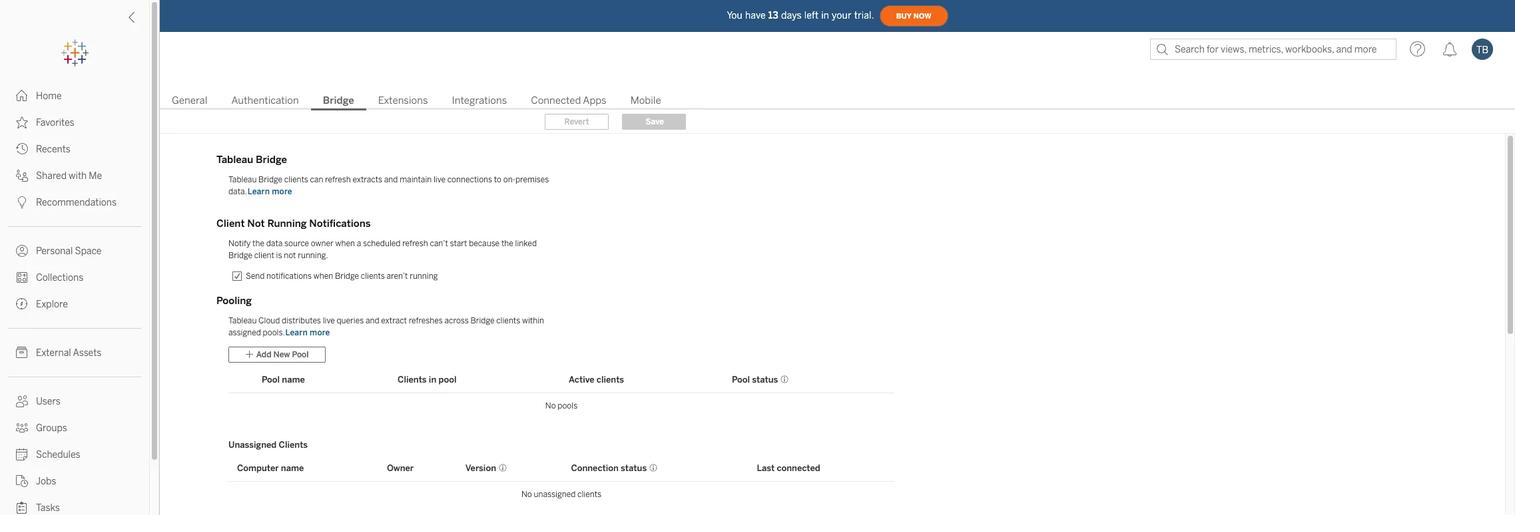 Task type: vqa. For each thing, say whether or not it's contained in the screenshot.
live to the right
yes



Task type: describe. For each thing, give the bounding box(es) containing it.
aren't
[[387, 272, 408, 281]]

bridge inside tableau cloud distributes live queries and extract refreshes across bridge clients within assigned pools.
[[471, 316, 495, 326]]

navigation containing general
[[160, 91, 1515, 111]]

0 horizontal spatial when
[[314, 272, 333, 281]]

0 vertical spatial clients
[[398, 375, 427, 385]]

owner
[[311, 239, 334, 248]]

last
[[757, 463, 775, 473]]

clients in pool
[[398, 375, 457, 385]]

maintain
[[400, 175, 432, 185]]

by text only_f5he34f image for collections
[[16, 272, 28, 284]]

navigation panel element
[[0, 40, 149, 516]]

and inside tableau cloud distributes live queries and extract refreshes across bridge clients within assigned pools.
[[366, 316, 379, 326]]

with
[[69, 171, 87, 182]]

by text only_f5he34f image for jobs
[[16, 476, 28, 488]]

in inside main content
[[429, 375, 436, 385]]

by text only_f5he34f image for recommendations
[[16, 197, 28, 209]]

tableau for tableau cloud distributes live queries and extract refreshes across bridge clients within assigned pools.
[[228, 316, 257, 326]]

cloud
[[259, 316, 280, 326]]

Search for views, metrics, workbooks, and more text field
[[1150, 39, 1397, 60]]

groups link
[[0, 415, 149, 442]]

running
[[267, 218, 307, 230]]

tableau cloud distributes live queries and extract refreshes across bridge clients within assigned pools.
[[228, 316, 544, 338]]

collections link
[[0, 264, 149, 291]]

active clients
[[569, 375, 624, 385]]

and inside tableau bridge clients can refresh extracts and maintain live connections to on-premises data.
[[384, 175, 398, 185]]

bridge down the a
[[335, 272, 359, 281]]

explore
[[36, 299, 68, 310]]

recents link
[[0, 136, 149, 163]]

by text only_f5he34f image for external assets
[[16, 347, 28, 359]]

clients left aren't
[[361, 272, 385, 281]]

revert button
[[545, 114, 609, 130]]

computer name
[[237, 463, 304, 473]]

collections
[[36, 272, 83, 284]]

data
[[266, 239, 283, 248]]

running
[[410, 272, 438, 281]]

1 horizontal spatial in
[[821, 10, 829, 21]]

computer
[[237, 463, 279, 473]]

notify the data source owner when a scheduled refresh can't start because the linked bridge client is not running.
[[228, 239, 537, 260]]

status for pool status
[[752, 375, 778, 385]]

by text only_f5he34f image for groups
[[16, 422, 28, 434]]

general
[[172, 95, 207, 107]]

your
[[832, 10, 852, 21]]

not
[[284, 251, 296, 260]]

apps
[[583, 95, 607, 107]]

status for connection status
[[621, 463, 647, 473]]

bridge inside 'sub-spaces' tab list
[[323, 95, 354, 107]]

recents
[[36, 144, 70, 155]]

tableau for tableau bridge
[[216, 154, 253, 166]]

unassigned
[[228, 440, 277, 450]]

to
[[494, 175, 502, 185]]

notifications
[[266, 272, 312, 281]]

unassigned clients
[[228, 440, 308, 450]]

connected
[[777, 463, 821, 473]]

unassigned
[[534, 490, 576, 500]]

2 the from the left
[[502, 239, 513, 248]]

last connected
[[757, 463, 821, 473]]

favorites link
[[0, 109, 149, 136]]

live inside tableau bridge clients can refresh extracts and maintain live connections to on-premises data.
[[434, 175, 446, 185]]

no pools
[[545, 402, 578, 411]]

assets
[[73, 348, 101, 359]]

authentication
[[231, 95, 299, 107]]

is
[[276, 251, 282, 260]]

client
[[216, 218, 245, 230]]

across
[[445, 316, 469, 326]]

have
[[745, 10, 766, 21]]

notifications
[[309, 218, 371, 230]]

client
[[254, 251, 274, 260]]

pool name
[[262, 375, 305, 385]]

no unassigned clients
[[522, 490, 602, 500]]

tableau bridge clients can refresh extracts and maintain live connections to on-premises data.
[[228, 175, 549, 197]]

favorites
[[36, 117, 74, 129]]

home link
[[0, 83, 149, 109]]

clients down connection
[[578, 490, 602, 500]]

extracts
[[353, 175, 382, 185]]

learn more for distributes
[[286, 328, 330, 338]]

premises
[[516, 175, 549, 185]]

connections
[[448, 175, 492, 185]]

clients inside tableau bridge clients can refresh extracts and maintain live connections to on-premises data.
[[284, 175, 308, 185]]

by text only_f5he34f image for schedules
[[16, 449, 28, 461]]

connection
[[571, 463, 619, 473]]

main content containing general
[[160, 67, 1515, 516]]

sub-spaces tab list
[[160, 93, 1515, 111]]

by text only_f5he34f image for home
[[16, 90, 28, 102]]

jobs link
[[0, 468, 149, 495]]

owner
[[387, 463, 414, 473]]

me
[[89, 171, 102, 182]]

by text only_f5he34f image for shared with me
[[16, 170, 28, 182]]

version
[[466, 463, 496, 473]]

pooling
[[216, 295, 252, 307]]

groups
[[36, 423, 67, 434]]

trial.
[[854, 10, 874, 21]]

linked
[[515, 239, 537, 248]]

extensions
[[378, 95, 428, 107]]

tableau for tableau bridge clients can refresh extracts and maintain live connections to on-premises data.
[[228, 175, 257, 185]]

revert
[[565, 117, 589, 127]]

running.
[[298, 251, 328, 260]]

on-
[[503, 175, 516, 185]]



Task type: locate. For each thing, give the bounding box(es) containing it.
start
[[450, 239, 467, 248]]

clients
[[398, 375, 427, 385], [279, 440, 308, 450]]

live right maintain
[[434, 175, 446, 185]]

0 horizontal spatial status
[[621, 463, 647, 473]]

pool status
[[732, 375, 778, 385]]

4 by text only_f5he34f image from the top
[[16, 197, 28, 209]]

no
[[545, 402, 556, 411], [522, 490, 532, 500]]

by text only_f5he34f image inside groups link
[[16, 422, 28, 434]]

1 by text only_f5he34f image from the top
[[16, 90, 28, 102]]

status
[[752, 375, 778, 385], [621, 463, 647, 473]]

by text only_f5he34f image inside favorites link
[[16, 117, 28, 129]]

1 vertical spatial more
[[310, 328, 330, 338]]

in right the left
[[821, 10, 829, 21]]

by text only_f5he34f image left explore
[[16, 298, 28, 310]]

tasks
[[36, 503, 60, 514]]

the up client on the left of page
[[253, 239, 264, 248]]

0 horizontal spatial and
[[366, 316, 379, 326]]

learn more right data.
[[248, 187, 292, 197]]

not
[[247, 218, 265, 230]]

by text only_f5he34f image
[[16, 143, 28, 155], [16, 245, 28, 257], [16, 298, 28, 310], [16, 396, 28, 408], [16, 449, 28, 461], [16, 502, 28, 514]]

more up running
[[272, 187, 292, 197]]

integrations
[[452, 95, 507, 107]]

buy now
[[896, 12, 932, 20]]

learn more
[[248, 187, 292, 197], [286, 328, 330, 338]]

0 vertical spatial when
[[335, 239, 355, 248]]

by text only_f5he34f image inside shared with me link
[[16, 170, 28, 182]]

tableau inside tableau bridge clients can refresh extracts and maintain live connections to on-premises data.
[[228, 175, 257, 185]]

learn more for clients
[[248, 187, 292, 197]]

2 vertical spatial tableau
[[228, 316, 257, 326]]

navigation
[[160, 91, 1515, 111]]

1 vertical spatial and
[[366, 316, 379, 326]]

by text only_f5he34f image inside the collections link
[[16, 272, 28, 284]]

within
[[522, 316, 544, 326]]

by text only_f5he34f image inside home link
[[16, 90, 28, 102]]

main navigation. press the up and down arrow keys to access links. element
[[0, 83, 149, 516]]

by text only_f5he34f image inside recents link
[[16, 143, 28, 155]]

0 horizontal spatial the
[[253, 239, 264, 248]]

1 horizontal spatial status
[[752, 375, 778, 385]]

0 vertical spatial learn more link
[[247, 187, 293, 197]]

refresh inside notify the data source owner when a scheduled refresh can't start because the linked bridge client is not running.
[[402, 239, 428, 248]]

clients
[[284, 175, 308, 185], [361, 272, 385, 281], [496, 316, 520, 326], [597, 375, 624, 385], [578, 490, 602, 500]]

1 vertical spatial no
[[522, 490, 532, 500]]

0 horizontal spatial pool
[[262, 375, 280, 385]]

0 vertical spatial learn
[[248, 187, 270, 197]]

days
[[781, 10, 802, 21]]

live
[[434, 175, 446, 185], [323, 316, 335, 326]]

0 vertical spatial status
[[752, 375, 778, 385]]

by text only_f5he34f image inside schedules link
[[16, 449, 28, 461]]

when down running.
[[314, 272, 333, 281]]

refreshes
[[409, 316, 443, 326]]

can't
[[430, 239, 448, 248]]

0 vertical spatial and
[[384, 175, 398, 185]]

0 horizontal spatial learn
[[248, 187, 270, 197]]

clients inside tableau cloud distributes live queries and extract refreshes across bridge clients within assigned pools.
[[496, 316, 520, 326]]

by text only_f5he34f image left recents
[[16, 143, 28, 155]]

1 horizontal spatial clients
[[398, 375, 427, 385]]

0 horizontal spatial clients
[[279, 440, 308, 450]]

clients left within
[[496, 316, 520, 326]]

refresh
[[325, 175, 351, 185], [402, 239, 428, 248]]

learn down the "distributes"
[[286, 328, 308, 338]]

by text only_f5he34f image for favorites
[[16, 117, 28, 129]]

13
[[769, 10, 779, 21]]

0 vertical spatial name
[[282, 375, 305, 385]]

3 by text only_f5he34f image from the top
[[16, 298, 28, 310]]

bridge inside notify the data source owner when a scheduled refresh can't start because the linked bridge client is not running.
[[228, 251, 252, 260]]

active
[[569, 375, 595, 385]]

1 horizontal spatial live
[[434, 175, 446, 185]]

learn for data.
[[248, 187, 270, 197]]

1 vertical spatial clients
[[279, 440, 308, 450]]

the
[[253, 239, 264, 248], [502, 239, 513, 248]]

bridge down the tableau bridge
[[259, 175, 283, 185]]

left
[[805, 10, 819, 21]]

clients up computer name
[[279, 440, 308, 450]]

by text only_f5he34f image left 'schedules' on the bottom left of the page
[[16, 449, 28, 461]]

bridge inside tableau bridge clients can refresh extracts and maintain live connections to on-premises data.
[[259, 175, 283, 185]]

no for connection status
[[522, 490, 532, 500]]

1 vertical spatial name
[[281, 463, 304, 473]]

1 horizontal spatial pool
[[732, 375, 750, 385]]

users link
[[0, 388, 149, 415]]

5 by text only_f5he34f image from the top
[[16, 449, 28, 461]]

by text only_f5he34f image for tasks
[[16, 502, 28, 514]]

1 vertical spatial live
[[323, 316, 335, 326]]

learn more link
[[247, 187, 293, 197], [285, 328, 331, 338]]

0 horizontal spatial live
[[323, 316, 335, 326]]

1 horizontal spatial refresh
[[402, 239, 428, 248]]

you
[[727, 10, 743, 21]]

name for computer name
[[281, 463, 304, 473]]

send notifications when bridge clients aren't running
[[246, 272, 438, 281]]

name
[[282, 375, 305, 385], [281, 463, 304, 473]]

3 by text only_f5he34f image from the top
[[16, 170, 28, 182]]

1 horizontal spatial and
[[384, 175, 398, 185]]

by text only_f5he34f image left home
[[16, 90, 28, 102]]

the left linked
[[502, 239, 513, 248]]

1 horizontal spatial the
[[502, 239, 513, 248]]

pool
[[439, 375, 457, 385]]

in left pool
[[429, 375, 436, 385]]

when left the a
[[335, 239, 355, 248]]

when inside notify the data source owner when a scheduled refresh can't start because the linked bridge client is not running.
[[335, 239, 355, 248]]

buy now button
[[880, 5, 948, 27]]

by text only_f5he34f image left 'favorites'
[[16, 117, 28, 129]]

pool for pool status
[[732, 375, 750, 385]]

tasks link
[[0, 495, 149, 516]]

by text only_f5he34f image left groups
[[16, 422, 28, 434]]

1 horizontal spatial when
[[335, 239, 355, 248]]

by text only_f5he34f image inside explore link
[[16, 298, 28, 310]]

6 by text only_f5he34f image from the top
[[16, 347, 28, 359]]

source
[[284, 239, 309, 248]]

and right "extracts"
[[384, 175, 398, 185]]

4 by text only_f5he34f image from the top
[[16, 396, 28, 408]]

by text only_f5he34f image inside tasks "link"
[[16, 502, 28, 514]]

recommendations link
[[0, 189, 149, 216]]

more for clients
[[272, 187, 292, 197]]

pools
[[558, 402, 578, 411]]

clients left can
[[284, 175, 308, 185]]

by text only_f5he34f image inside external assets link
[[16, 347, 28, 359]]

explore link
[[0, 291, 149, 318]]

personal space link
[[0, 238, 149, 264]]

users
[[36, 396, 61, 408]]

1 horizontal spatial learn
[[286, 328, 308, 338]]

0 horizontal spatial no
[[522, 490, 532, 500]]

by text only_f5he34f image left external
[[16, 347, 28, 359]]

by text only_f5he34f image left "users"
[[16, 396, 28, 408]]

1 by text only_f5he34f image from the top
[[16, 143, 28, 155]]

personal space
[[36, 246, 102, 257]]

bridge down notify on the top left of page
[[228, 251, 252, 260]]

0 vertical spatial in
[[821, 10, 829, 21]]

0 horizontal spatial more
[[272, 187, 292, 197]]

shared with me
[[36, 171, 102, 182]]

2 by text only_f5he34f image from the top
[[16, 245, 28, 257]]

live left queries
[[323, 316, 335, 326]]

1 vertical spatial tableau
[[228, 175, 257, 185]]

pools.
[[263, 328, 285, 338]]

data.
[[228, 187, 247, 197]]

learn for pools.
[[286, 328, 308, 338]]

by text only_f5he34f image left recommendations
[[16, 197, 28, 209]]

1 vertical spatial when
[[314, 272, 333, 281]]

more down the "distributes"
[[310, 328, 330, 338]]

refresh inside tableau bridge clients can refresh extracts and maintain live connections to on-premises data.
[[325, 175, 351, 185]]

tableau bridge
[[216, 154, 287, 166]]

no left pools
[[545, 402, 556, 411]]

distributes
[[282, 316, 321, 326]]

space
[[75, 246, 102, 257]]

buy
[[896, 12, 912, 20]]

scheduled
[[363, 239, 401, 248]]

1 vertical spatial status
[[621, 463, 647, 473]]

by text only_f5he34f image for explore
[[16, 298, 28, 310]]

clients right active
[[597, 375, 624, 385]]

queries
[[337, 316, 364, 326]]

name down pools.
[[282, 375, 305, 385]]

5 by text only_f5he34f image from the top
[[16, 272, 28, 284]]

bridge down authentication
[[256, 154, 287, 166]]

1 horizontal spatial no
[[545, 402, 556, 411]]

by text only_f5he34f image left jobs
[[16, 476, 28, 488]]

you have 13 days left in your trial.
[[727, 10, 874, 21]]

0 horizontal spatial in
[[429, 375, 436, 385]]

learn more link for clients
[[247, 187, 293, 197]]

learn more link down the "distributes"
[[285, 328, 331, 338]]

by text only_f5he34f image left personal
[[16, 245, 28, 257]]

by text only_f5he34f image left collections
[[16, 272, 28, 284]]

main content
[[160, 67, 1515, 516]]

send
[[246, 272, 265, 281]]

shared with me link
[[0, 163, 149, 189]]

0 horizontal spatial refresh
[[325, 175, 351, 185]]

mobile
[[631, 95, 661, 107]]

name for pool name
[[282, 375, 305, 385]]

jobs
[[36, 476, 56, 488]]

learn more link up not in the left of the page
[[247, 187, 293, 197]]

by text only_f5he34f image left tasks
[[16, 502, 28, 514]]

shared
[[36, 171, 67, 182]]

2 by text only_f5he34f image from the top
[[16, 117, 28, 129]]

can
[[310, 175, 323, 185]]

in
[[821, 10, 829, 21], [429, 375, 436, 385]]

clients left pool
[[398, 375, 427, 385]]

by text only_f5he34f image for recents
[[16, 143, 28, 155]]

1 vertical spatial learn more
[[286, 328, 330, 338]]

0 vertical spatial more
[[272, 187, 292, 197]]

0 vertical spatial live
[[434, 175, 446, 185]]

live inside tableau cloud distributes live queries and extract refreshes across bridge clients within assigned pools.
[[323, 316, 335, 326]]

8 by text only_f5he34f image from the top
[[16, 476, 28, 488]]

1 vertical spatial learn
[[286, 328, 308, 338]]

and left extract
[[366, 316, 379, 326]]

home
[[36, 91, 62, 102]]

personal
[[36, 246, 73, 257]]

0 vertical spatial tableau
[[216, 154, 253, 166]]

1 vertical spatial learn more link
[[285, 328, 331, 338]]

connected apps
[[531, 95, 607, 107]]

bridge left extensions
[[323, 95, 354, 107]]

1 vertical spatial refresh
[[402, 239, 428, 248]]

no for active clients
[[545, 402, 556, 411]]

client not running notifications
[[216, 218, 371, 230]]

no left unassigned on the bottom
[[522, 490, 532, 500]]

1 the from the left
[[253, 239, 264, 248]]

learn right data.
[[248, 187, 270, 197]]

0 vertical spatial no
[[545, 402, 556, 411]]

name down unassigned clients
[[281, 463, 304, 473]]

pool for pool name
[[262, 375, 280, 385]]

notify
[[228, 239, 251, 248]]

external
[[36, 348, 71, 359]]

refresh left can't
[[402, 239, 428, 248]]

by text only_f5he34f image for users
[[16, 396, 28, 408]]

by text only_f5he34f image inside personal space link
[[16, 245, 28, 257]]

refresh right can
[[325, 175, 351, 185]]

and
[[384, 175, 398, 185], [366, 316, 379, 326]]

by text only_f5he34f image
[[16, 90, 28, 102], [16, 117, 28, 129], [16, 170, 28, 182], [16, 197, 28, 209], [16, 272, 28, 284], [16, 347, 28, 359], [16, 422, 28, 434], [16, 476, 28, 488]]

1 pool from the left
[[262, 375, 280, 385]]

because
[[469, 239, 500, 248]]

by text only_f5he34f image left shared
[[16, 170, 28, 182]]

by text only_f5he34f image inside "recommendations" link
[[16, 197, 28, 209]]

connection status
[[571, 463, 647, 473]]

by text only_f5he34f image inside jobs link
[[16, 476, 28, 488]]

a
[[357, 239, 361, 248]]

learn
[[248, 187, 270, 197], [286, 328, 308, 338]]

more for distributes
[[310, 328, 330, 338]]

schedules
[[36, 450, 80, 461]]

by text only_f5he34f image for personal space
[[16, 245, 28, 257]]

learn more link for distributes
[[285, 328, 331, 338]]

bridge right across
[[471, 316, 495, 326]]

2 pool from the left
[[732, 375, 750, 385]]

6 by text only_f5he34f image from the top
[[16, 502, 28, 514]]

learn more down the "distributes"
[[286, 328, 330, 338]]

now
[[914, 12, 932, 20]]

7 by text only_f5he34f image from the top
[[16, 422, 28, 434]]

1 horizontal spatial more
[[310, 328, 330, 338]]

external assets
[[36, 348, 101, 359]]

1 vertical spatial in
[[429, 375, 436, 385]]

0 vertical spatial refresh
[[325, 175, 351, 185]]

tableau inside tableau cloud distributes live queries and extract refreshes across bridge clients within assigned pools.
[[228, 316, 257, 326]]

by text only_f5he34f image inside users link
[[16, 396, 28, 408]]

0 vertical spatial learn more
[[248, 187, 292, 197]]



